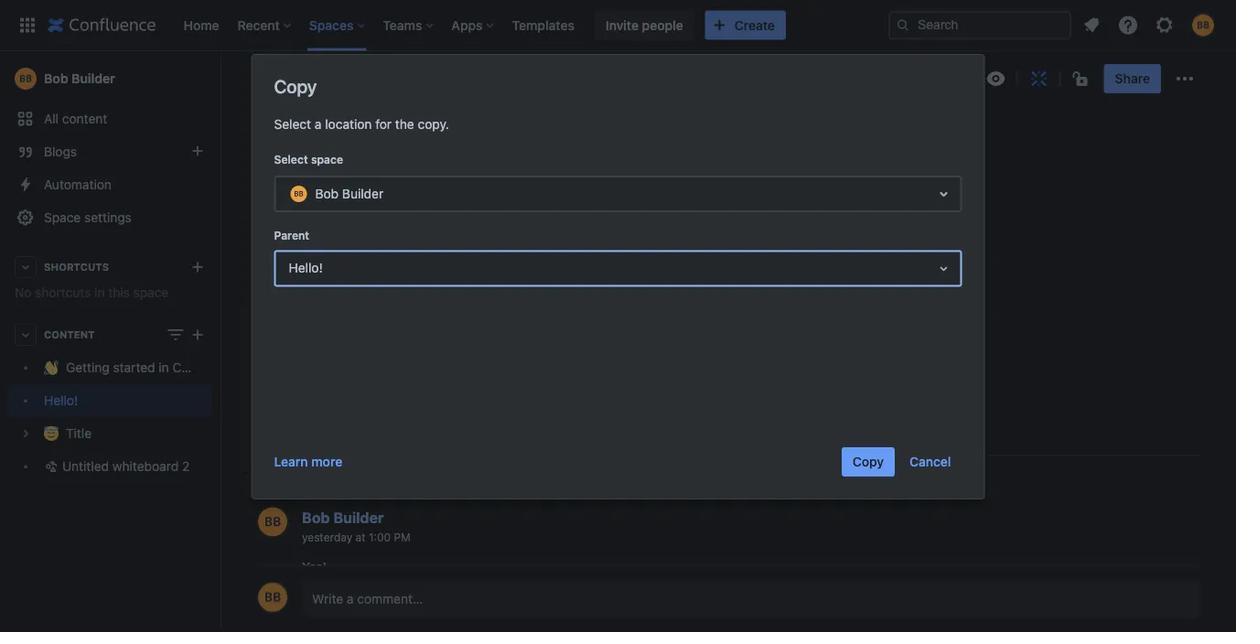 Task type: locate. For each thing, give the bounding box(es) containing it.
1 vertical spatial a
[[347, 592, 354, 607]]

bob builder link up all content link
[[7, 60, 212, 97]]

automation
[[44, 177, 112, 192]]

reply
[[302, 588, 331, 601]]

0 vertical spatial hello!
[[380, 113, 443, 143]]

in for started
[[159, 360, 169, 375]]

write a comment… button
[[303, 581, 1200, 618]]

no shortcuts in this space
[[15, 285, 169, 300]]

2 select from the top
[[274, 153, 308, 166]]

hello! up "owned"
[[380, 113, 443, 143]]

a inside "write a comment…" "button"
[[347, 592, 354, 607]]

bob builder up the all content
[[44, 71, 115, 86]]

1 vertical spatial select
[[274, 153, 308, 166]]

copy left cancel
[[853, 455, 884, 470]]

0 horizontal spatial bob builder link
[[7, 60, 212, 97]]

0 vertical spatial select
[[274, 117, 311, 132]]

0 vertical spatial a
[[315, 117, 322, 132]]

bob right select space text box
[[315, 186, 339, 202]]

1 vertical spatial in
[[159, 360, 169, 375]]

bob builder down select space
[[315, 186, 384, 202]]

hello! down parent
[[289, 260, 323, 275]]

bob builder link
[[7, 60, 212, 97], [256, 70, 325, 88]]

bob up select space
[[256, 71, 280, 86]]

1 horizontal spatial in
[[159, 360, 169, 375]]

october
[[324, 444, 366, 457]]

updated
[[276, 444, 321, 457]]

apps
[[452, 17, 483, 33]]

0 horizontal spatial in
[[94, 285, 105, 300]]

bob
[[44, 71, 68, 86], [256, 71, 280, 86], [315, 186, 339, 202]]

1 vertical spatial space
[[133, 285, 169, 300]]

0 horizontal spatial hello!
[[44, 393, 78, 408]]

untitled
[[62, 459, 109, 474]]

delete
[[380, 588, 413, 601]]

space
[[311, 153, 343, 166], [133, 285, 169, 300]]

1 horizontal spatial bob builder link
[[256, 70, 325, 88]]

select up select space
[[274, 117, 311, 132]]

copy down spaces
[[274, 75, 317, 97]]

create a blog image
[[187, 140, 209, 162]]

location
[[325, 117, 372, 132]]

builder down spaces
[[283, 71, 325, 86]]

1 vertical spatial hello!
[[289, 260, 323, 275]]

open image
[[933, 183, 955, 205], [933, 258, 955, 280]]

0 horizontal spatial bob
[[44, 71, 68, 86]]

more
[[312, 455, 343, 470]]

a
[[315, 117, 322, 132], [347, 592, 354, 607]]

copy inside button
[[853, 455, 884, 470]]

2
[[182, 459, 190, 474]]

2 horizontal spatial builder
[[342, 186, 384, 202]]

bob builder link down spaces
[[256, 70, 325, 88]]

select space
[[274, 153, 343, 166]]

bob up all on the left top of the page
[[44, 71, 68, 86]]

owned
[[423, 170, 459, 183]]

templates link
[[507, 11, 580, 40]]

in right started
[[159, 360, 169, 375]]

for
[[376, 117, 392, 132]]

0 horizontal spatial builder
[[72, 71, 115, 86]]

0 horizontal spatial a
[[315, 117, 322, 132]]

settings icon image
[[1154, 14, 1176, 36]]

search image
[[896, 18, 911, 33]]

bob inside space element
[[44, 71, 68, 86]]

a for select
[[315, 117, 322, 132]]

bob builder down spaces
[[256, 71, 325, 86]]

invite people
[[606, 17, 684, 33]]

builder
[[72, 71, 115, 86], [283, 71, 325, 86], [342, 186, 384, 202]]

a for write
[[347, 592, 354, 607]]

at
[[356, 531, 366, 544]]

space down location
[[311, 153, 343, 166]]

0 vertical spatial open image
[[933, 183, 955, 205]]

banner
[[0, 0, 1237, 51]]

in left this
[[94, 285, 105, 300]]

home
[[184, 17, 219, 33]]

untitled whiteboard 2 link
[[7, 450, 212, 483]]

2 horizontal spatial bob
[[315, 186, 339, 202]]

content button
[[7, 319, 212, 352]]

space right this
[[133, 285, 169, 300]]

a left location
[[315, 117, 322, 132]]

automation link
[[7, 168, 212, 201]]

parent
[[274, 229, 310, 242]]

spaces
[[309, 17, 354, 33]]

pm
[[394, 531, 411, 544]]

hello!
[[380, 113, 443, 143], [289, 260, 323, 275], [44, 393, 78, 408]]

getting started in confluence link
[[7, 352, 240, 385]]

Select space text field
[[288, 185, 291, 203]]

builder down select space
[[342, 186, 384, 202]]

a right 'write'
[[347, 592, 354, 607]]

blogs
[[44, 144, 77, 159]]

1 select from the top
[[274, 117, 311, 132]]

all
[[44, 111, 59, 126]]

select
[[274, 117, 311, 132], [274, 153, 308, 166]]

0 vertical spatial copy
[[274, 75, 317, 97]]

shortcuts button
[[7, 251, 212, 284]]

invite people button
[[595, 11, 695, 40]]

space settings
[[44, 210, 132, 225]]

1 horizontal spatial copy
[[853, 455, 884, 470]]

0 vertical spatial space
[[311, 153, 343, 166]]

yes!
[[302, 559, 327, 574]]

in
[[94, 285, 105, 300], [159, 360, 169, 375]]

0 horizontal spatial copy
[[274, 75, 317, 97]]

2 open image from the top
[[933, 258, 955, 280]]

space inside copy dialog
[[311, 153, 343, 166]]

1 horizontal spatial a
[[347, 592, 354, 607]]

tree containing getting started in confluence
[[7, 304, 635, 483]]

getting
[[66, 360, 110, 375]]

builder up content
[[72, 71, 115, 86]]

1 vertical spatial copy
[[853, 455, 884, 470]]

copy.
[[418, 117, 449, 132]]

hello! up title
[[44, 393, 78, 408]]

settings
[[84, 210, 132, 225]]

1 horizontal spatial space
[[311, 153, 343, 166]]

select up select space text box
[[274, 153, 308, 166]]

1 horizontal spatial hello!
[[289, 260, 323, 275]]

copy button
[[842, 448, 895, 477]]

all content
[[44, 111, 107, 126]]

tree
[[7, 304, 635, 483]]

a inside copy dialog
[[315, 117, 322, 132]]

comment by bob builder comment
[[256, 506, 1200, 613]]

bob builder
[[44, 71, 115, 86], [256, 71, 325, 86], [315, 186, 384, 202]]

1 open image from the top
[[933, 183, 955, 205]]

2023
[[388, 444, 415, 457]]

2 vertical spatial hello!
[[44, 393, 78, 408]]

copy
[[274, 75, 317, 97], [853, 455, 884, 470]]

confluence image
[[48, 14, 156, 36], [48, 14, 156, 36]]

comment…
[[357, 592, 423, 607]]

1 vertical spatial open image
[[933, 258, 955, 280]]

confluence
[[173, 360, 240, 375]]

0 vertical spatial in
[[94, 285, 105, 300]]



Task type: describe. For each thing, give the bounding box(es) containing it.
hello! link
[[7, 385, 212, 417]]

select for copy
[[274, 117, 311, 132]]

bob builder inside copy dialog
[[315, 186, 384, 202]]

write a comment…
[[312, 592, 423, 607]]

whiteboard
[[112, 459, 179, 474]]

Search field
[[889, 11, 1072, 40]]

delete link
[[380, 587, 413, 602]]

learn
[[274, 455, 308, 470]]

untitled whiteboard 2
[[62, 459, 190, 474]]

select for select a location for the copy.
[[274, 153, 308, 166]]

cancel button
[[899, 448, 963, 477]]

reply link
[[302, 587, 331, 602]]

space settings link
[[7, 201, 212, 234]]

space
[[44, 210, 81, 225]]

learn more link
[[274, 453, 343, 471]]

write
[[312, 592, 343, 607]]

hello! inside hello! link
[[44, 393, 78, 408]]

learn more
[[274, 455, 343, 470]]

tree inside space element
[[7, 304, 635, 483]]

in for shortcuts
[[94, 285, 105, 300]]

apps button
[[446, 11, 501, 40]]

copy for copy button
[[853, 455, 884, 470]]

title
[[66, 426, 92, 441]]

updated october 18, 2023
[[276, 444, 415, 457]]

started
[[113, 360, 155, 375]]

content
[[62, 111, 107, 126]]

this
[[108, 285, 130, 300]]

shortcuts
[[35, 285, 91, 300]]

templates
[[512, 17, 575, 33]]

invite
[[606, 17, 639, 33]]

owned by
[[423, 170, 478, 183]]

title link
[[7, 417, 212, 450]]

shortcuts
[[44, 261, 109, 273]]

hello! inside copy dialog
[[289, 260, 323, 275]]

home link
[[178, 11, 225, 40]]

all content link
[[7, 103, 212, 135]]

builder inside space element
[[72, 71, 115, 86]]

banner containing home
[[0, 0, 1237, 51]]

1 horizontal spatial builder
[[283, 71, 325, 86]]

18,
[[370, 444, 385, 457]]

yesterday
[[302, 531, 353, 544]]

spaces button
[[304, 11, 372, 40]]

space element
[[0, 51, 635, 633]]

the
[[395, 117, 415, 132]]

copy dialog
[[252, 55, 985, 499]]

select a location for the copy.
[[274, 117, 449, 132]]

no
[[15, 285, 31, 300]]

global element
[[11, 0, 889, 51]]

blogs link
[[7, 135, 212, 168]]

copy for copy dialog
[[274, 75, 317, 97]]

1 horizontal spatial bob
[[256, 71, 280, 86]]

bob inside copy dialog
[[315, 186, 339, 202]]

yesterday at 1:00 pm
[[302, 531, 411, 544]]

builder inside copy dialog
[[342, 186, 384, 202]]

bob builder inside space element
[[44, 71, 115, 86]]

open image for select space
[[933, 183, 955, 205]]

2 horizontal spatial hello!
[[380, 113, 443, 143]]

people
[[642, 17, 684, 33]]

0 horizontal spatial space
[[133, 285, 169, 300]]

cancel
[[910, 455, 952, 470]]

1:00
[[369, 531, 391, 544]]

content
[[44, 329, 95, 341]]

getting started in confluence
[[66, 360, 240, 375]]

open image for parent
[[933, 258, 955, 280]]

by
[[462, 170, 475, 183]]



Task type: vqa. For each thing, say whether or not it's contained in the screenshot.
the rightmost Bob
yes



